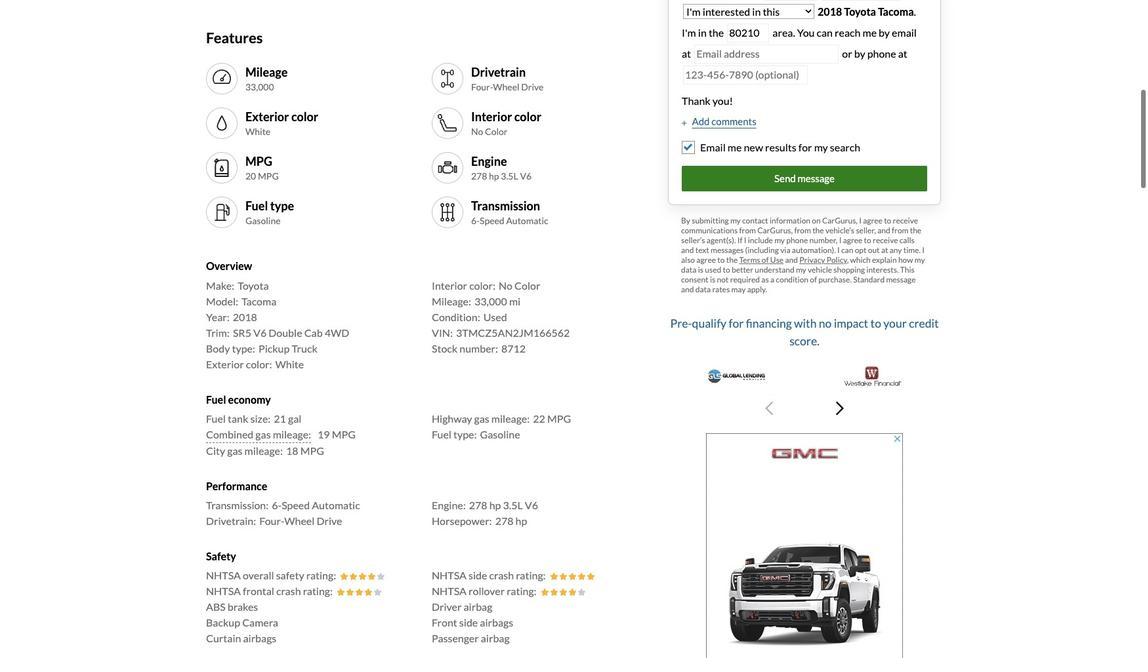 Task type: locate. For each thing, give the bounding box(es) containing it.
1 vertical spatial toyota
[[238, 279, 269, 292]]

0 vertical spatial me
[[863, 27, 877, 39]]

can right you
[[817, 27, 833, 39]]

type: down highway
[[453, 428, 477, 441]]

speed down 18
[[282, 499, 310, 512]]

phone
[[867, 48, 896, 60], [786, 235, 808, 245]]

interior up the mileage:
[[432, 279, 467, 292]]

2 vertical spatial 278
[[495, 515, 513, 528]]

1 horizontal spatial gasoline
[[480, 428, 520, 441]]

0 vertical spatial exterior
[[245, 109, 289, 124]]

data left "rates" at the right top of the page
[[695, 285, 711, 294]]

0 vertical spatial four-
[[471, 81, 493, 93]]

driver airbag front side airbags passenger airbag
[[432, 601, 513, 645]]

fuel for economy
[[206, 394, 226, 406]]

exterior color image
[[211, 113, 232, 134]]

1 vertical spatial 278
[[469, 499, 487, 512]]

advertisement element
[[706, 434, 903, 659]]

is left used
[[698, 265, 703, 275]]

used
[[483, 311, 507, 323]]

3.5l
[[501, 171, 518, 182], [503, 499, 523, 512]]

crash up rollover
[[489, 570, 514, 582]]

color inside the 'exterior color white'
[[291, 109, 318, 124]]

consent
[[681, 275, 708, 285]]

1 horizontal spatial me
[[863, 27, 877, 39]]

cargurus,
[[822, 216, 858, 226], [757, 226, 793, 235]]

3.5l inside engine: 278 hp 3.5l v6 horsepower: 278 hp
[[503, 499, 523, 512]]

fuel inside fuel tank size: 21 gal combined gas mileage: 19 mpg city gas mileage: 18 mpg
[[206, 413, 226, 425]]

gas down "combined"
[[227, 445, 243, 457]]

toyota down overview
[[238, 279, 269, 292]]

contact
[[742, 216, 768, 226]]

engine image
[[437, 158, 458, 179]]

engine
[[471, 154, 507, 169]]

fuel inside fuel type gasoline
[[245, 199, 268, 213]]

thank you!
[[682, 95, 733, 107]]

no inside interior color: no color mileage: 33,000 mi condition: used vin: 3tmcz5an2jm166562 stock number: 8712
[[499, 279, 513, 292]]

you!
[[713, 95, 733, 107]]

1 horizontal spatial speed
[[480, 215, 504, 226]]

mpg right 22
[[547, 413, 571, 425]]

by left email
[[879, 27, 890, 39]]

0 vertical spatial mileage:
[[491, 413, 530, 425]]

1 vertical spatial no
[[499, 279, 513, 292]]

four- inside transmission: 6-speed automatic drivetrain: four-wheel drive
[[259, 515, 284, 528]]

speed inside transmission: 6-speed automatic drivetrain: four-wheel drive
[[282, 499, 310, 512]]

gas inside highway gas mileage: 22 mpg fuel type: gasoline
[[474, 413, 489, 425]]

1 vertical spatial phone
[[786, 235, 808, 245]]

0 vertical spatial by
[[879, 27, 890, 39]]

nhtsa for nhtsa rollover rating:
[[432, 586, 467, 598]]

can left opt
[[841, 245, 853, 255]]

crash down safety
[[276, 586, 301, 598]]

rating: right safety
[[306, 570, 336, 582]]

1 horizontal spatial at
[[881, 245, 888, 255]]

mpg right 19
[[332, 428, 356, 441]]

four- down transmission:
[[259, 515, 284, 528]]

gas right highway
[[474, 413, 489, 425]]

this
[[900, 265, 915, 275]]

color for exterior color
[[291, 109, 318, 124]]

color: down pickup
[[246, 358, 272, 371]]

color inside "interior color no color"
[[485, 126, 508, 137]]

1 horizontal spatial tacoma
[[878, 6, 914, 18]]

and right use
[[785, 255, 798, 265]]

rating: right rollover
[[507, 586, 537, 598]]

1 horizontal spatial of
[[810, 275, 817, 285]]

1 horizontal spatial can
[[841, 245, 853, 255]]

278 right horsepower:
[[495, 515, 513, 528]]

interior for color:
[[432, 279, 467, 292]]

v6 for engine:
[[525, 499, 538, 512]]

area.
[[773, 27, 795, 39]]

hp right horsepower:
[[515, 515, 527, 528]]

0 vertical spatial automatic
[[506, 215, 548, 226]]

8712
[[501, 342, 526, 355]]

1 vertical spatial interior
[[432, 279, 467, 292]]

my
[[814, 141, 828, 154], [730, 216, 741, 226], [774, 235, 785, 245], [915, 255, 925, 265], [796, 265, 806, 275]]

0 horizontal spatial 2018
[[233, 311, 257, 323]]

0 vertical spatial drive
[[521, 81, 544, 93]]

side up passenger
[[459, 617, 478, 629]]

2018
[[818, 6, 842, 18], [233, 311, 257, 323]]

tacoma
[[878, 6, 914, 18], [242, 295, 276, 308]]

1 vertical spatial hp
[[489, 499, 501, 512]]

mileage image
[[211, 69, 232, 90]]

1 horizontal spatial crash
[[489, 570, 514, 582]]

0 horizontal spatial automatic
[[312, 499, 360, 512]]

6- for transmission:
[[272, 499, 282, 512]]

1 vertical spatial exterior
[[206, 358, 244, 371]]

1 horizontal spatial type:
[[453, 428, 477, 441]]

wheel down drivetrain
[[493, 81, 519, 93]]

may
[[731, 285, 746, 294]]

2 vertical spatial agree
[[696, 255, 716, 265]]

no
[[471, 126, 483, 137], [499, 279, 513, 292]]

me down 2018 toyota tacoma
[[863, 27, 877, 39]]

wheel inside drivetrain four-wheel drive
[[493, 81, 519, 93]]

automatic inside transmission 6-speed automatic
[[506, 215, 548, 226]]

i'm
[[682, 27, 696, 39]]

me left new
[[728, 141, 742, 154]]

no right interior color image
[[471, 126, 483, 137]]

of left use
[[762, 255, 769, 265]]

1 vertical spatial tacoma
[[242, 295, 276, 308]]

6- inside transmission: 6-speed automatic drivetrain: four-wheel drive
[[272, 499, 282, 512]]

highway gas mileage: 22 mpg fuel type: gasoline
[[432, 413, 571, 441]]

me
[[863, 27, 877, 39], [728, 141, 742, 154]]

agree up out
[[863, 216, 883, 226]]

v6 inside make: toyota model: tacoma year: 2018 trim: sr5 v6 double cab 4wd body type: pickup truck exterior color: white
[[253, 327, 267, 339]]

engine 278 hp 3.5l v6
[[471, 154, 532, 182]]

gasoline inside fuel type gasoline
[[245, 215, 281, 226]]

color: up used
[[469, 279, 495, 292]]

278 for engine:
[[469, 499, 487, 512]]

33,000
[[245, 81, 274, 93], [474, 295, 507, 308]]

drive
[[521, 81, 544, 93], [317, 515, 342, 528]]

impact
[[834, 317, 868, 331]]

drivetrain:
[[206, 515, 256, 528]]

add comments button
[[682, 114, 756, 129]]

speed inside transmission 6-speed automatic
[[480, 215, 504, 226]]

white down truck
[[275, 358, 304, 371]]

vehicle's
[[825, 226, 854, 235]]

color: inside interior color: no color mileage: 33,000 mi condition: used vin: 3tmcz5an2jm166562 stock number: 8712
[[469, 279, 495, 292]]

0 horizontal spatial gas
[[227, 445, 243, 457]]

hp inside engine 278 hp 3.5l v6
[[489, 171, 499, 182]]

transmission: 6-speed automatic drivetrain: four-wheel drive
[[206, 499, 360, 528]]

6- inside transmission 6-speed automatic
[[471, 215, 480, 226]]

1 horizontal spatial interior
[[471, 109, 512, 124]]

0 horizontal spatial drive
[[317, 515, 342, 528]]

airbag right passenger
[[481, 633, 510, 645]]

score.
[[790, 335, 820, 348]]

is
[[698, 265, 703, 275], [710, 275, 715, 285]]

0 vertical spatial 3.5l
[[501, 171, 518, 182]]

1 horizontal spatial wheel
[[493, 81, 519, 93]]

crash for frontal
[[276, 586, 301, 598]]

message down how
[[886, 275, 916, 285]]

1 vertical spatial white
[[275, 358, 304, 371]]

0 horizontal spatial type:
[[232, 342, 255, 355]]

color
[[485, 126, 508, 137], [515, 279, 540, 292]]

1 horizontal spatial white
[[275, 358, 304, 371]]

1 horizontal spatial 2018
[[818, 6, 842, 18]]

drivetrain
[[471, 65, 526, 79]]

vin:
[[432, 327, 453, 339]]

hp for engine:
[[489, 499, 501, 512]]

from up (including
[[739, 226, 756, 235]]

1 vertical spatial 33,000
[[474, 295, 507, 308]]

0 horizontal spatial color
[[291, 109, 318, 124]]

engine: 278 hp 3.5l v6 horsepower: 278 hp
[[432, 499, 538, 528]]

my right how
[[915, 255, 925, 265]]

1 horizontal spatial 6-
[[471, 215, 480, 226]]

6- for transmission
[[471, 215, 480, 226]]

0 vertical spatial wheel
[[493, 81, 519, 93]]

gasoline
[[245, 215, 281, 226], [480, 428, 520, 441]]

interests.
[[866, 265, 899, 275]]

white inside the 'exterior color white'
[[245, 126, 270, 137]]

0 vertical spatial type:
[[232, 342, 255, 355]]

to right used
[[723, 265, 730, 275]]

for right qualify at the right of the page
[[729, 317, 744, 331]]

curtain
[[206, 633, 241, 645]]

0 vertical spatial message
[[798, 173, 835, 184]]

3.5l right engine:
[[503, 499, 523, 512]]

no for color:
[[499, 279, 513, 292]]

agree right also
[[696, 255, 716, 265]]

no
[[819, 317, 832, 331]]

mpg image
[[211, 158, 232, 179]]

to inside pre-qualify for financing with no impact to your credit score.
[[871, 317, 881, 331]]

white inside make: toyota model: tacoma year: 2018 trim: sr5 v6 double cab 4wd body type: pickup truck exterior color: white
[[275, 358, 304, 371]]

fuel for type
[[245, 199, 268, 213]]

2018 inside make: toyota model: tacoma year: 2018 trim: sr5 v6 double cab 4wd body type: pickup truck exterior color: white
[[233, 311, 257, 323]]

3.5l inside engine 278 hp 3.5l v6
[[501, 171, 518, 182]]

new
[[744, 141, 763, 154]]

0 horizontal spatial crash
[[276, 586, 301, 598]]

phone inside by submitting my contact information on cargurus, i agree to receive communications from cargurus, from the vehicle's seller, and from the seller's agent(s). if i include my phone number, i agree to receive calls and text messages (including via automation). i can opt out at any time. i also agree to the
[[786, 235, 808, 245]]

fuel up "combined"
[[206, 413, 226, 425]]

1 horizontal spatial gas
[[255, 428, 271, 441]]

toyota for model:
[[238, 279, 269, 292]]

0 horizontal spatial phone
[[786, 235, 808, 245]]

i left ,
[[837, 245, 840, 255]]

1 horizontal spatial phone
[[867, 48, 896, 60]]

0 horizontal spatial color:
[[246, 358, 272, 371]]

color inside "interior color no color"
[[514, 109, 541, 124]]

278 up horsepower:
[[469, 499, 487, 512]]

0 horizontal spatial agree
[[696, 255, 716, 265]]

(including
[[745, 245, 779, 255]]

toyota for tacoma
[[844, 6, 876, 18]]

brakes
[[228, 601, 258, 614]]

rating: for nhtsa frontal crash rating:
[[303, 586, 333, 598]]

1 horizontal spatial for
[[799, 141, 812, 154]]

of down privacy
[[810, 275, 817, 285]]

airbag down nhtsa rollover rating:
[[464, 601, 492, 614]]

tacoma up email
[[878, 6, 914, 18]]

cargurus, up the via on the right top of the page
[[757, 226, 793, 235]]

of
[[762, 255, 769, 265], [810, 275, 817, 285]]

1 vertical spatial data
[[695, 285, 711, 294]]

interior
[[471, 109, 512, 124], [432, 279, 467, 292]]

First name field
[[764, 0, 817, 1]]

rating: down safety
[[303, 586, 333, 598]]

.
[[914, 6, 916, 18]]

side inside driver airbag front side airbags passenger airbag
[[459, 617, 478, 629]]

1 vertical spatial color:
[[246, 358, 272, 371]]

1 horizontal spatial four-
[[471, 81, 493, 93]]

submitting
[[692, 216, 729, 226]]

type: inside make: toyota model: tacoma year: 2018 trim: sr5 v6 double cab 4wd body type: pickup truck exterior color: white
[[232, 342, 255, 355]]

to up which
[[864, 235, 871, 245]]

email
[[700, 141, 726, 154]]

at right out
[[881, 245, 888, 255]]

0 vertical spatial toyota
[[844, 6, 876, 18]]

my left search
[[814, 141, 828, 154]]

condition
[[776, 275, 808, 285]]

privacy
[[799, 255, 825, 265]]

1 from from the left
[[739, 226, 756, 235]]

fuel left the type
[[245, 199, 268, 213]]

0 horizontal spatial tacoma
[[242, 295, 276, 308]]

1 vertical spatial 2018
[[233, 311, 257, 323]]

tacoma up sr5 on the left of page
[[242, 295, 276, 308]]

color up engine
[[485, 126, 508, 137]]

i right time.
[[922, 245, 925, 255]]

1 horizontal spatial no
[[499, 279, 513, 292]]

automatic inside transmission: 6-speed automatic drivetrain: four-wheel drive
[[312, 499, 360, 512]]

gas down size:
[[255, 428, 271, 441]]

1 horizontal spatial airbags
[[480, 617, 513, 629]]

rating: for nhtsa overall safety rating:
[[306, 570, 336, 582]]

speed down transmission
[[480, 215, 504, 226]]

278 inside engine 278 hp 3.5l v6
[[471, 171, 487, 182]]

0 horizontal spatial toyota
[[238, 279, 269, 292]]

1 color from the left
[[291, 109, 318, 124]]

or
[[842, 48, 852, 60]]

0 horizontal spatial no
[[471, 126, 483, 137]]

phone up terms of use and privacy policy
[[786, 235, 808, 245]]

33,000 up used
[[474, 295, 507, 308]]

1 vertical spatial for
[[729, 317, 744, 331]]

by right or at the top of the page
[[854, 48, 865, 60]]

0 vertical spatial no
[[471, 126, 483, 137]]

0 vertical spatial 33,000
[[245, 81, 274, 93]]

data down text
[[681, 265, 696, 275]]

1 vertical spatial message
[[886, 275, 916, 285]]

is left not
[[710, 275, 715, 285]]

exterior inside the 'exterior color white'
[[245, 109, 289, 124]]

mileage: left 18
[[245, 445, 283, 457]]

the up time.
[[910, 226, 921, 235]]

mileage: left 22
[[491, 413, 530, 425]]

terms of use and privacy policy
[[739, 255, 847, 265]]

0 vertical spatial 278
[[471, 171, 487, 182]]

pre-qualify for financing with no impact to your credit score. button
[[668, 310, 941, 429]]

0 horizontal spatial gasoline
[[245, 215, 281, 226]]

of inside , which explain how my data is used to better understand my vehicle shopping interests. this consent is not required as a condition of purchase. standard message and data rates may apply.
[[810, 275, 817, 285]]

1 vertical spatial of
[[810, 275, 817, 285]]

hp down engine
[[489, 171, 499, 182]]

calls
[[900, 235, 915, 245]]

0 vertical spatial hp
[[489, 171, 499, 182]]

at down email
[[898, 48, 907, 60]]

information
[[770, 216, 810, 226]]

1 horizontal spatial from
[[794, 226, 811, 235]]

0 vertical spatial color:
[[469, 279, 495, 292]]

0 horizontal spatial by
[[854, 48, 865, 60]]

1 vertical spatial side
[[459, 617, 478, 629]]

message right the send
[[798, 173, 835, 184]]

fuel down highway
[[432, 428, 451, 441]]

mi
[[509, 295, 520, 308]]

6- right 'transmission' image at top left
[[471, 215, 480, 226]]

to right seller,
[[884, 216, 891, 226]]

a
[[770, 275, 774, 285]]

receive up the calls
[[893, 216, 918, 226]]

at inside "area. you can reach me by email at"
[[682, 48, 691, 60]]

interior inside interior color: no color mileage: 33,000 mi condition: used vin: 3tmcz5an2jm166562 stock number: 8712
[[432, 279, 467, 292]]

1 vertical spatial color
[[515, 279, 540, 292]]

1 vertical spatial can
[[841, 245, 853, 255]]

0 vertical spatial 6-
[[471, 215, 480, 226]]

economy
[[228, 394, 271, 406]]

1 vertical spatial type:
[[453, 428, 477, 441]]

1 horizontal spatial drive
[[521, 81, 544, 93]]

mpg 20 mpg
[[245, 154, 279, 182]]

the right in
[[709, 27, 724, 39]]

drivetrain image
[[437, 69, 458, 90]]

drive inside transmission: 6-speed automatic drivetrain: four-wheel drive
[[317, 515, 342, 528]]

21
[[274, 413, 286, 425]]

v6 inside engine: 278 hp 3.5l v6 horsepower: 278 hp
[[525, 499, 538, 512]]

mileage: inside highway gas mileage: 22 mpg fuel type: gasoline
[[491, 413, 530, 425]]

toyota down the last name field
[[844, 6, 876, 18]]

hp for engine
[[489, 171, 499, 182]]

3 from from the left
[[892, 226, 908, 235]]

any
[[890, 245, 902, 255]]

0 horizontal spatial 6-
[[272, 499, 282, 512]]

transmission 6-speed automatic
[[471, 199, 548, 226]]

exterior down "mileage 33,000"
[[245, 109, 289, 124]]

cargurus, right the on
[[822, 216, 858, 226]]

1 vertical spatial airbags
[[243, 633, 276, 645]]

receive up the "explain"
[[873, 235, 898, 245]]

at
[[682, 48, 691, 60], [898, 48, 907, 60], [881, 245, 888, 255]]

1 horizontal spatial automatic
[[506, 215, 548, 226]]

side up nhtsa rollover rating:
[[469, 570, 487, 582]]

to down agent(s).
[[717, 255, 725, 265]]

v6
[[520, 171, 532, 182], [253, 327, 267, 339], [525, 499, 538, 512]]

airbag
[[464, 601, 492, 614], [481, 633, 510, 645]]

1 vertical spatial gasoline
[[480, 428, 520, 441]]

and down also
[[681, 285, 694, 294]]

four- inside drivetrain four-wheel drive
[[471, 81, 493, 93]]

exterior down body
[[206, 358, 244, 371]]

6- right transmission:
[[272, 499, 282, 512]]

safety
[[276, 570, 304, 582]]

four- down drivetrain
[[471, 81, 493, 93]]

at inside by submitting my contact information on cargurus, i agree to receive communications from cargurus, from the vehicle's seller, and from the seller's agent(s). if i include my phone number, i agree to receive calls and text messages (including via automation). i can opt out at any time. i also agree to the
[[881, 245, 888, 255]]

from left the on
[[794, 226, 811, 235]]

3.5l down engine
[[501, 171, 518, 182]]

no inside "interior color no color"
[[471, 126, 483, 137]]

for right results
[[799, 141, 812, 154]]

fuel inside highway gas mileage: 22 mpg fuel type: gasoline
[[432, 428, 451, 441]]

type: inside highway gas mileage: 22 mpg fuel type: gasoline
[[453, 428, 477, 441]]

performance
[[206, 480, 267, 493]]

0 horizontal spatial message
[[798, 173, 835, 184]]

shopping
[[834, 265, 865, 275]]

1 vertical spatial 3.5l
[[503, 499, 523, 512]]

i
[[859, 216, 862, 226], [744, 235, 746, 245], [839, 235, 842, 245], [837, 245, 840, 255], [922, 245, 925, 255]]

0 vertical spatial crash
[[489, 570, 514, 582]]

1 horizontal spatial message
[[886, 275, 916, 285]]

color inside interior color: no color mileage: 33,000 mi condition: used vin: 3tmcz5an2jm166562 stock number: 8712
[[515, 279, 540, 292]]

1 horizontal spatial color
[[514, 109, 541, 124]]

1 vertical spatial crash
[[276, 586, 301, 598]]

agree up ,
[[843, 235, 862, 245]]

by
[[879, 27, 890, 39], [854, 48, 865, 60]]

out
[[868, 245, 880, 255]]

speed for transmission:
[[282, 499, 310, 512]]

to
[[884, 216, 891, 226], [864, 235, 871, 245], [717, 255, 725, 265], [723, 265, 730, 275], [871, 317, 881, 331]]

2 color from the left
[[514, 109, 541, 124]]

interior inside "interior color no color"
[[471, 109, 512, 124]]

v6 inside engine 278 hp 3.5l v6
[[520, 171, 532, 182]]

message inside button
[[798, 173, 835, 184]]

phone down email
[[867, 48, 896, 60]]

0 vertical spatial 2018
[[818, 6, 842, 18]]

0 horizontal spatial interior
[[432, 279, 467, 292]]

0 horizontal spatial wheel
[[284, 515, 315, 528]]

no up mi
[[499, 279, 513, 292]]

airbags down the camera
[[243, 633, 276, 645]]

toyota inside make: toyota model: tacoma year: 2018 trim: sr5 v6 double cab 4wd body type: pickup truck exterior color: white
[[238, 279, 269, 292]]



Task type: vqa. For each thing, say whether or not it's contained in the screenshot.


Task type: describe. For each thing, give the bounding box(es) containing it.
speed for transmission
[[480, 215, 504, 226]]

exterior color white
[[245, 109, 318, 137]]

fuel for tank
[[206, 413, 226, 425]]

mpg right "20" at the top left of the page
[[258, 171, 279, 182]]

and left text
[[681, 245, 694, 255]]

i right if
[[744, 235, 746, 245]]

2 vertical spatial hp
[[515, 515, 527, 528]]

for inside pre-qualify for financing with no impact to your credit score.
[[729, 317, 744, 331]]

seller,
[[856, 226, 876, 235]]

mpg right 18
[[300, 445, 324, 457]]

0 vertical spatial tacoma
[[878, 6, 914, 18]]

nhtsa for nhtsa overall safety rating:
[[206, 570, 241, 582]]

, which explain how my data is used to better understand my vehicle shopping interests. this consent is not required as a condition of purchase. standard message and data rates may apply.
[[681, 255, 925, 294]]

include
[[748, 235, 773, 245]]

interior color no color
[[471, 109, 541, 137]]

add comments
[[692, 116, 756, 128]]

,
[[847, 255, 849, 265]]

1 vertical spatial by
[[854, 48, 865, 60]]

1 vertical spatial agree
[[843, 235, 862, 245]]

pre-
[[670, 317, 692, 331]]

interior color image
[[437, 113, 458, 134]]

my right include
[[774, 235, 785, 245]]

privacy policy link
[[799, 255, 847, 265]]

model:
[[206, 295, 238, 308]]

can inside "area. you can reach me by email at"
[[817, 27, 833, 39]]

v6 for engine
[[520, 171, 532, 182]]

also
[[681, 255, 695, 265]]

2 vertical spatial mileage:
[[245, 445, 283, 457]]

automatic for transmission:
[[312, 499, 360, 512]]

1 horizontal spatial is
[[710, 275, 715, 285]]

crash for side
[[489, 570, 514, 582]]

0 vertical spatial of
[[762, 255, 769, 265]]

make:
[[206, 279, 234, 292]]

abs
[[206, 601, 226, 614]]

automatic for transmission
[[506, 215, 548, 226]]

3.5l for engine
[[501, 171, 518, 182]]

features
[[206, 29, 263, 47]]

terms of use link
[[739, 255, 784, 265]]

overall
[[243, 570, 274, 582]]

mpg inside highway gas mileage: 22 mpg fuel type: gasoline
[[547, 413, 571, 425]]

by
[[681, 216, 690, 226]]

0 vertical spatial side
[[469, 570, 487, 582]]

results
[[765, 141, 796, 154]]

0 vertical spatial agree
[[863, 216, 883, 226]]

opt
[[855, 245, 867, 255]]

0 vertical spatial data
[[681, 265, 696, 275]]

cab
[[304, 327, 323, 339]]

transmission image
[[437, 202, 458, 223]]

my left vehicle
[[796, 265, 806, 275]]

fuel economy
[[206, 394, 271, 406]]

color for color
[[485, 126, 508, 137]]

not
[[717, 275, 729, 285]]

sr5
[[233, 327, 251, 339]]

to inside , which explain how my data is used to better understand my vehicle shopping interests. this consent is not required as a condition of purchase. standard message and data rates may apply.
[[723, 265, 730, 275]]

0 horizontal spatial cargurus,
[[757, 226, 793, 235]]

exterior inside make: toyota model: tacoma year: 2018 trim: sr5 v6 double cab 4wd body type: pickup truck exterior color: white
[[206, 358, 244, 371]]

mpg up "20" at the top left of the page
[[245, 154, 272, 169]]

1 vertical spatial receive
[[873, 235, 898, 245]]

in
[[698, 27, 707, 39]]

truck
[[292, 342, 317, 355]]

drivetrain four-wheel drive
[[471, 65, 544, 93]]

front
[[432, 617, 457, 629]]

type
[[270, 199, 294, 213]]

add
[[692, 116, 710, 128]]

body
[[206, 342, 230, 355]]

gal
[[288, 413, 301, 425]]

nhtsa for nhtsa side crash rating:
[[432, 570, 467, 582]]

tank
[[228, 413, 248, 425]]

and inside , which explain how my data is used to better understand my vehicle shopping interests. this consent is not required as a condition of purchase. standard message and data rates may apply.
[[681, 285, 694, 294]]

3.5l for engine:
[[503, 499, 523, 512]]

can inside by submitting my contact information on cargurus, i agree to receive communications from cargurus, from the vehicle's seller, and from the seller's agent(s). if i include my phone number, i agree to receive calls and text messages (including via automation). i can opt out at any time. i also agree to the
[[841, 245, 853, 255]]

no for color
[[471, 126, 483, 137]]

abs brakes backup camera curtain airbags
[[206, 601, 278, 645]]

278 for engine
[[471, 171, 487, 182]]

send message button
[[682, 166, 927, 191]]

purchase.
[[819, 275, 852, 285]]

1 vertical spatial mileage:
[[273, 428, 311, 441]]

33,000 inside "mileage 33,000"
[[245, 81, 274, 93]]

understand
[[755, 265, 794, 275]]

nhtsa side crash rating:
[[432, 570, 546, 582]]

vehicle
[[808, 265, 832, 275]]

Zip code field
[[727, 24, 769, 43]]

my left "contact" at the top
[[730, 216, 741, 226]]

city
[[206, 445, 225, 457]]

highway
[[432, 413, 472, 425]]

2 horizontal spatial at
[[898, 48, 907, 60]]

double
[[269, 327, 302, 339]]

the inside '. i'm in the'
[[709, 27, 724, 39]]

on
[[812, 216, 821, 226]]

gasoline inside highway gas mileage: 22 mpg fuel type: gasoline
[[480, 428, 520, 441]]

0 vertical spatial airbag
[[464, 601, 492, 614]]

0 vertical spatial phone
[[867, 48, 896, 60]]

if
[[737, 235, 743, 245]]

drive inside drivetrain four-wheel drive
[[521, 81, 544, 93]]

fuel tank size: 21 gal combined gas mileage: 19 mpg city gas mileage: 18 mpg
[[206, 413, 356, 457]]

via
[[780, 245, 790, 255]]

as
[[761, 275, 769, 285]]

send
[[774, 173, 796, 184]]

3tmcz5an2jm166562
[[456, 327, 570, 339]]

plus image
[[682, 120, 687, 126]]

how
[[898, 255, 913, 265]]

color: inside make: toyota model: tacoma year: 2018 trim: sr5 v6 double cab 4wd body type: pickup truck exterior color: white
[[246, 358, 272, 371]]

airbags inside driver airbag front side airbags passenger airbag
[[480, 617, 513, 629]]

0 horizontal spatial me
[[728, 141, 742, 154]]

0 vertical spatial for
[[799, 141, 812, 154]]

use
[[770, 255, 784, 265]]

message inside , which explain how my data is used to better understand my vehicle shopping interests. this consent is not required as a condition of purchase. standard message and data rates may apply.
[[886, 275, 916, 285]]

airbags inside abs brakes backup camera curtain airbags
[[243, 633, 276, 645]]

Phone (optional) telephone field
[[683, 66, 808, 85]]

automation).
[[792, 245, 836, 255]]

1 horizontal spatial cargurus,
[[822, 216, 858, 226]]

by inside "area. you can reach me by email at"
[[879, 27, 890, 39]]

transmission
[[471, 199, 540, 213]]

mileage:
[[432, 295, 471, 308]]

rating: for nhtsa side crash rating:
[[516, 570, 546, 582]]

Email address email field
[[694, 45, 839, 64]]

trim:
[[206, 327, 230, 339]]

agent(s).
[[707, 235, 736, 245]]

1 vertical spatial gas
[[255, 428, 271, 441]]

passenger
[[432, 633, 479, 645]]

pre-qualify for financing with no impact to your credit score.
[[670, 317, 939, 348]]

wheel inside transmission: 6-speed automatic drivetrain: four-wheel drive
[[284, 515, 315, 528]]

1 vertical spatial airbag
[[481, 633, 510, 645]]

mileage 33,000
[[245, 65, 288, 93]]

. i'm in the
[[682, 6, 916, 39]]

the left terms
[[726, 255, 738, 265]]

communications
[[681, 226, 738, 235]]

year:
[[206, 311, 230, 323]]

tacoma inside make: toyota model: tacoma year: 2018 trim: sr5 v6 double cab 4wd body type: pickup truck exterior color: white
[[242, 295, 276, 308]]

email me new results for my search
[[700, 141, 860, 154]]

color for interior color
[[514, 109, 541, 124]]

interior for color
[[471, 109, 512, 124]]

engine:
[[432, 499, 466, 512]]

you
[[797, 27, 815, 39]]

size:
[[250, 413, 271, 425]]

2 from from the left
[[794, 226, 811, 235]]

fuel type image
[[211, 202, 232, 223]]

combined
[[206, 428, 253, 441]]

the up automation).
[[812, 226, 824, 235]]

0 horizontal spatial is
[[698, 265, 703, 275]]

chevron right image
[[836, 401, 844, 417]]

color for color:
[[515, 279, 540, 292]]

apply.
[[747, 285, 767, 294]]

nhtsa for nhtsa frontal crash rating:
[[206, 586, 241, 598]]

and right seller,
[[878, 226, 890, 235]]

standard
[[853, 275, 885, 285]]

messages
[[711, 245, 744, 255]]

me inside "area. you can reach me by email at"
[[863, 27, 877, 39]]

i right vehicle's
[[859, 216, 862, 226]]

33,000 inside interior color: no color mileage: 33,000 mi condition: used vin: 3tmcz5an2jm166562 stock number: 8712
[[474, 295, 507, 308]]

nhtsa rollover rating:
[[432, 586, 537, 598]]

driver
[[432, 601, 462, 614]]

area. you can reach me by email at
[[682, 27, 917, 60]]

0 vertical spatial receive
[[893, 216, 918, 226]]

Last name field
[[822, 0, 900, 1]]

2 vertical spatial gas
[[227, 445, 243, 457]]

with
[[794, 317, 817, 331]]

transmission:
[[206, 499, 269, 512]]

i right number,
[[839, 235, 842, 245]]

pickup
[[258, 342, 290, 355]]

chevron left image
[[765, 401, 773, 417]]

number:
[[460, 342, 498, 355]]

required
[[730, 275, 760, 285]]

frontal
[[243, 586, 274, 598]]



